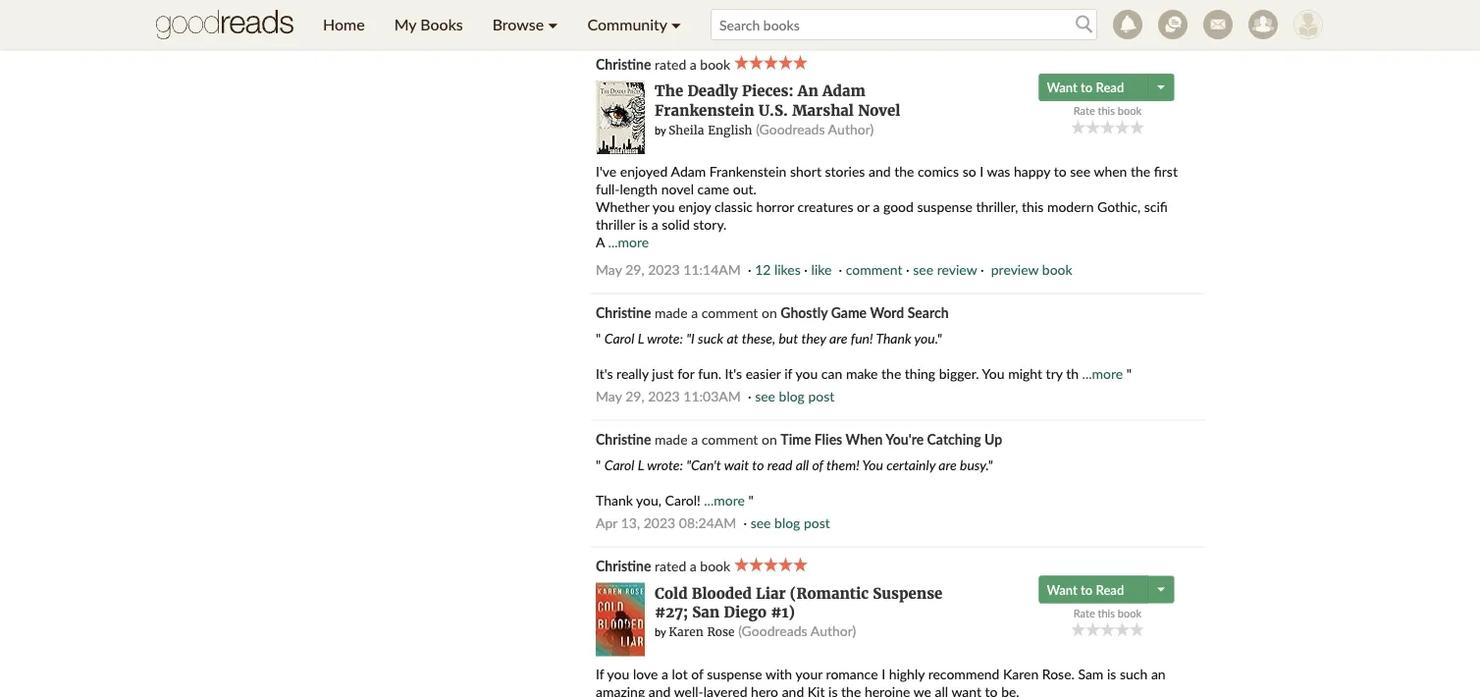 Task type: vqa. For each thing, say whether or not it's contained in the screenshot.
THE READ » link
no



Task type: describe. For each thing, give the bounding box(es) containing it.
post for aug 14, 2023 01:54pm · see blog post
[[806, 12, 832, 29]]

u.s.
[[759, 100, 789, 119]]

so
[[963, 163, 977, 179]]

such
[[1121, 665, 1148, 682]]

an
[[1152, 665, 1166, 682]]

" down wait
[[749, 492, 754, 508]]

made for "i
[[655, 304, 688, 321]]

classic
[[715, 198, 753, 215]]

cold blooded liar (romantic suspense #27; san diego #1) link
[[655, 584, 943, 621]]

if
[[785, 365, 793, 382]]

author) for novel
[[829, 120, 874, 137]]

0 vertical spatial thank
[[876, 330, 912, 346]]

deadly
[[688, 81, 738, 100]]

hero
[[751, 683, 779, 697]]

29, for may 29, 2023 11:03am · see blog post
[[626, 388, 645, 404]]

11:03am
[[684, 388, 741, 404]]

just
[[652, 365, 674, 382]]

2 horizontal spatial you
[[796, 365, 818, 382]]

bigger.
[[940, 365, 980, 382]]

fun!
[[851, 330, 874, 346]]

recommend
[[929, 665, 1000, 682]]

cold blooded liar by karen      rose image
[[596, 583, 645, 656]]

1 vertical spatial is
[[1108, 665, 1117, 682]]

them!
[[827, 456, 860, 473]]

an
[[798, 81, 819, 100]]

out.
[[733, 180, 757, 197]]

whether
[[596, 198, 650, 215]]

0 horizontal spatial all
[[796, 456, 809, 473]]

may for may 29, 2023 11:03am · see blog post
[[596, 388, 622, 404]]

▾ for browse ▾
[[548, 15, 558, 34]]

certainly
[[887, 456, 936, 473]]

2023 for 01:54pm
[[646, 12, 678, 29]]

word
[[871, 304, 905, 321]]

it's really just for fun. it's easier if you can make the thing bigger. you might try th
[[596, 365, 1079, 382]]

my books
[[394, 15, 463, 34]]

"i
[[687, 330, 695, 346]]

Search for books to add to your shelves search field
[[711, 9, 1098, 40]]

sheila english link
[[669, 122, 753, 137]]

4 christine link from the top
[[596, 558, 652, 574]]

the deadly pieces: an adam frankenstein u.s. marshal novel by sheila english (goodreads author)
[[655, 81, 901, 137]]

the left comics
[[895, 163, 915, 179]]

and inside the i've enjoyed adam frankenstein short stories and the comics so i was happy to see when the first full-length novel came out. whether you enjoy classic horror creatures or a good suspense thriller, this modern gothic, scifi thriller is a solid story. a ...more
[[869, 163, 891, 179]]

browse ▾ button
[[478, 0, 573, 49]]

want to read for cold blooded liar (romantic suspense #27; san diego #1)
[[1047, 582, 1125, 597]]

book up when at the right top of page
[[1118, 104, 1142, 117]]

blog for may 29, 2023 11:03am · see blog post
[[779, 388, 805, 404]]

gothic,
[[1098, 198, 1141, 215]]

(romantic
[[790, 584, 869, 602]]

0 vertical spatial are
[[830, 330, 848, 346]]

l for really
[[638, 330, 644, 346]]

book up such
[[1118, 606, 1142, 619]]

by for cold blooded liar (romantic suspense #27; san diego #1)
[[655, 625, 666, 639]]

home link
[[308, 0, 380, 49]]

suck
[[698, 330, 724, 346]]

carol for carol l wrote: "i suck at these, but they are fun! thank you."
[[605, 330, 635, 346]]

i for highly
[[882, 665, 886, 682]]

i've
[[596, 163, 617, 179]]

4 christine from the top
[[596, 558, 652, 574]]

a inside if you love a lot of suspense with your romance i highly recommend karen rose. sam is such an amazing and well-layered hero and kit is the heroine we all want to be.
[[662, 665, 669, 682]]

enjoy
[[679, 198, 711, 215]]

read
[[768, 456, 793, 473]]

see left review
[[914, 261, 934, 278]]

frankenstein inside the i've enjoyed adam frankenstein short stories and the comics so i was happy to see when the first full-length novel came out. whether you enjoy classic horror creatures or a good suspense thriller, this modern gothic, scifi thriller is a solid story. a ...more
[[710, 163, 787, 179]]

aug
[[596, 12, 620, 29]]

want
[[952, 683, 982, 697]]

a left solid
[[652, 216, 659, 233]]

want to read button for the deadly pieces: an adam frankenstein u.s. marshal novel
[[1039, 73, 1150, 101]]

enjoyed
[[620, 163, 668, 179]]

a right or
[[874, 198, 880, 215]]

· left 12
[[748, 261, 752, 278]]

see blog post link for apr 13, 2023 08:24am · see blog post
[[751, 514, 831, 531]]

for
[[678, 365, 695, 382]]

a up "can't
[[692, 431, 698, 448]]

the left first on the top right of the page
[[1131, 163, 1151, 179]]

solid
[[662, 216, 690, 233]]

ghostly
[[781, 304, 828, 321]]

sam
[[1079, 665, 1104, 682]]

comment link
[[846, 261, 903, 278]]

frankenstein inside the deadly pieces: an adam frankenstein u.s. marshal novel by sheila english (goodreads author)
[[655, 100, 755, 119]]

may 29, 2023 11:03am link
[[596, 388, 741, 404]]

29, for may 29, 2023 11:14am · 12 likes · like · comment · see review · preview book
[[626, 261, 645, 278]]

a up blooded
[[690, 558, 697, 574]]

novel
[[859, 100, 901, 119]]

...more inside the i've enjoyed adam frankenstein short stories and the comics so i was happy to see when the first full-length novel came out. whether you enjoy classic horror creatures or a good suspense thriller, this modern gothic, scifi thriller is a solid story. a ...more
[[609, 234, 649, 250]]

see blog post link for may 29, 2023 11:03am · see blog post
[[755, 388, 835, 404]]

christine made a comment on time flies when you're catching up
[[596, 431, 1003, 448]]

preview book link
[[992, 261, 1073, 278]]

try
[[1047, 365, 1063, 382]]

rate this book for cold blooded liar (romantic suspense #27; san diego #1)
[[1074, 606, 1142, 619]]

th
[[1067, 365, 1079, 382]]

11:14am
[[684, 261, 741, 278]]

karen inside cold blooded liar (romantic suspense #27; san diego #1) by karen      rose (goodreads author)
[[669, 624, 704, 640]]

community ▾
[[588, 15, 682, 34]]

we
[[914, 683, 932, 697]]

12 likes link
[[755, 261, 801, 278]]

l for you,
[[638, 456, 644, 473]]

apr 13, 2023 08:24am · see blog post
[[596, 514, 831, 531]]

happy
[[1014, 163, 1051, 179]]

creatures
[[798, 198, 854, 215]]

i've enjoyed adam frankenstein short stories and the comics so i was happy to see when the first full-length novel came out. whether you enjoy classic horror creatures or a good suspense thriller, this modern gothic, scifi thriller is a solid story. a ...more
[[596, 163, 1178, 250]]

adam inside the deadly pieces: an adam frankenstein u.s. marshal novel by sheila english (goodreads author)
[[823, 81, 866, 100]]

bob builder image
[[1294, 10, 1324, 39]]

you inside if you love a lot of suspense with your romance i highly recommend karen rose. sam is such an amazing and well-layered hero and kit is the heroine we all want to be.
[[608, 665, 630, 682]]

this for cold blooded liar (romantic suspense #27; san diego #1)
[[1098, 606, 1116, 619]]

romance
[[826, 665, 879, 682]]

1 christine link from the top
[[596, 55, 652, 72]]

rose.
[[1043, 665, 1075, 682]]

stories
[[825, 163, 866, 179]]

Search books text field
[[711, 9, 1098, 40]]

see for apr 13, 2023 08:24am · see blog post
[[751, 514, 771, 531]]

read for the deadly pieces: an adam frankenstein u.s. marshal novel
[[1096, 79, 1125, 95]]

rose
[[707, 624, 735, 640]]

the
[[655, 81, 684, 100]]

heroine
[[865, 683, 911, 697]]

1 horizontal spatial and
[[782, 683, 805, 697]]

· right comment link
[[906, 261, 910, 278]]

a up "i
[[692, 304, 698, 321]]

(goodreads for marshal
[[756, 120, 825, 137]]

2 christine from the top
[[596, 304, 652, 321]]

notifications image
[[1114, 10, 1143, 39]]

want to read for the deadly pieces: an adam frankenstein u.s. marshal novel
[[1047, 79, 1125, 95]]

came
[[698, 180, 730, 197]]

may for may 29, 2023 11:14am · 12 likes · like · comment · see review · preview book
[[596, 261, 622, 278]]

...more " for thank you, carol!
[[704, 492, 754, 508]]

rated for cold
[[655, 558, 687, 574]]

karen inside if you love a lot of suspense with your romance i highly recommend karen rose. sam is such an amazing and well-layered hero and kit is the heroine we all want to be.
[[1004, 665, 1039, 682]]

at
[[727, 330, 739, 346]]

suspense inside the i've enjoyed adam frankenstein short stories and the comics so i was happy to see when the first full-length novel came out. whether you enjoy classic horror creatures or a good suspense thriller, this modern gothic, scifi thriller is a solid story. a ...more
[[918, 198, 973, 215]]

3 christine link from the top
[[596, 431, 652, 448]]

short
[[791, 163, 822, 179]]

2 it's from the left
[[725, 365, 743, 382]]

may 29, 2023 11:14am link
[[596, 261, 741, 278]]

made for "can't
[[655, 431, 688, 448]]

blooded
[[692, 584, 752, 602]]

...more " for it's really just for fun. it's easier if you can make the thing bigger. you might try th
[[1083, 365, 1132, 382]]

all inside if you love a lot of suspense with your romance i highly recommend karen rose. sam is such an amazing and well-layered hero and kit is the heroine we all want to be.
[[936, 683, 949, 697]]

read for cold blooded liar (romantic suspense #27; san diego #1)
[[1096, 582, 1125, 597]]

sheila
[[669, 122, 705, 137]]

preview
[[992, 261, 1039, 278]]

the deadly pieces by sheila english image
[[596, 80, 645, 154]]

you inside the i've enjoyed adam frankenstein short stories and the comics so i was happy to see when the first full-length novel came out. whether you enjoy classic horror creatures or a good suspense thriller, this modern gothic, scifi thriller is a solid story. a ...more
[[653, 198, 675, 215]]

thriller,
[[977, 198, 1019, 215]]

i for was
[[980, 163, 984, 179]]

rated for the
[[655, 55, 687, 72]]

the deadly pieces: an adam frankenstein u.s. marshal novel link
[[655, 81, 901, 119]]

#1)
[[771, 603, 795, 621]]

book right preview
[[1043, 261, 1073, 278]]

english
[[708, 122, 753, 137]]

comment for time
[[702, 431, 759, 448]]

cold blooded liar (romantic suspense #27; san diego #1) by karen      rose (goodreads author)
[[655, 584, 943, 640]]

to inside if you love a lot of suspense with your romance i highly recommend karen rose. sam is such an amazing and well-layered hero and kit is the heroine we all want to be.
[[986, 683, 998, 697]]

0 vertical spatial comment
[[846, 261, 903, 278]]

comment for ghostly
[[702, 304, 759, 321]]

menu containing home
[[308, 0, 696, 49]]



Task type: locate. For each thing, give the bounding box(es) containing it.
a up deadly
[[690, 55, 697, 72]]

wrote: for "can't
[[647, 456, 683, 473]]

first
[[1155, 163, 1178, 179]]

1 vertical spatial may
[[596, 388, 622, 404]]

2 rate this book from the top
[[1074, 606, 1142, 619]]

want to read button down notifications icon
[[1039, 73, 1150, 101]]

a
[[690, 55, 697, 72], [874, 198, 880, 215], [652, 216, 659, 233], [692, 304, 698, 321], [692, 431, 698, 448], [690, 558, 697, 574], [662, 665, 669, 682]]

0 vertical spatial frankenstein
[[655, 100, 755, 119]]

1 vertical spatial suspense
[[707, 665, 763, 682]]

see for may 29, 2023 11:03am · see blog post
[[755, 388, 776, 404]]

2 christine rated a book from the top
[[596, 558, 734, 574]]

rate this book up the sam
[[1074, 606, 1142, 619]]

author) inside the deadly pieces: an adam frankenstein u.s. marshal novel by sheila english (goodreads author)
[[829, 120, 874, 137]]

2 vertical spatial is
[[829, 683, 838, 697]]

busy."
[[961, 456, 993, 473]]

frankenstein up out.
[[710, 163, 787, 179]]

0 vertical spatial want to read button
[[1039, 73, 1150, 101]]

to inside the i've enjoyed adam frankenstein short stories and the comics so i was happy to see when the first full-length novel came out. whether you enjoy classic horror creatures or a good suspense thriller, this modern gothic, scifi thriller is a solid story. a ...more
[[1054, 163, 1067, 179]]

christine link down 13,
[[596, 558, 652, 574]]

1 vertical spatial adam
[[671, 163, 706, 179]]

a
[[596, 234, 605, 250]]

2 want to read from the top
[[1047, 582, 1125, 597]]

novel
[[662, 180, 694, 197]]

...more link for christine made a comment on time flies when you're catching up
[[704, 492, 745, 508]]

see left when at the right top of page
[[1071, 163, 1091, 179]]

my books link
[[380, 0, 478, 49]]

· right like link
[[839, 261, 843, 278]]

" right th
[[1127, 365, 1132, 382]]

0 vertical spatial rate this book
[[1074, 104, 1142, 117]]

1 vertical spatial rate
[[1074, 606, 1096, 619]]

christine made a comment on ghostly game word search
[[596, 304, 949, 321]]

1 vertical spatial i
[[882, 665, 886, 682]]

see inside the i've enjoyed adam frankenstein short stories and the comics so i was happy to see when the first full-length novel came out. whether you enjoy classic horror creatures or a good suspense thriller, this modern gothic, scifi thriller is a solid story. a ...more
[[1071, 163, 1091, 179]]

christine down 13,
[[596, 558, 652, 574]]

see blog post link for aug 14, 2023 01:54pm · see blog post
[[752, 12, 832, 29]]

0 horizontal spatial ...more "
[[704, 492, 754, 508]]

1 want to read button from the top
[[1039, 73, 1150, 101]]

01:54pm
[[682, 12, 738, 29]]

"can't
[[687, 456, 722, 473]]

0 vertical spatial want to read
[[1047, 79, 1125, 95]]

...more right th
[[1083, 365, 1124, 382]]

1 ▾ from the left
[[548, 15, 558, 34]]

1 vertical spatial of
[[692, 665, 704, 682]]

blog for aug 14, 2023 01:54pm · see blog post
[[776, 12, 802, 29]]

friend requests image
[[1249, 10, 1279, 39]]

0 horizontal spatial karen
[[669, 624, 704, 640]]

the down romance at the right
[[842, 683, 862, 697]]

▾ left 01:54pm
[[672, 15, 682, 34]]

2 christine link from the top
[[596, 304, 652, 321]]

christine down the community
[[596, 55, 652, 72]]

christine link down the community
[[596, 55, 652, 72]]

0 horizontal spatial are
[[830, 330, 848, 346]]

rate for cold blooded liar (romantic suspense #27; san diego #1)
[[1074, 606, 1096, 619]]

· right 01:54pm
[[745, 12, 749, 29]]

you up solid
[[653, 198, 675, 215]]

carol up really
[[605, 330, 635, 346]]

2023 right 14,
[[646, 12, 678, 29]]

" up apr at the left bottom of page
[[596, 456, 605, 473]]

made up "can't
[[655, 431, 688, 448]]

1 vertical spatial want to read
[[1047, 582, 1125, 597]]

(goodreads inside the deadly pieces: an adam frankenstein u.s. marshal novel by sheila english (goodreads author)
[[756, 120, 825, 137]]

2 vertical spatial you
[[608, 665, 630, 682]]

this
[[1098, 104, 1116, 117], [1022, 198, 1044, 215], [1098, 606, 1116, 619]]

amazing
[[596, 683, 645, 697]]

0 vertical spatial ...more link
[[609, 234, 649, 250]]

" up may 29, 2023 11:03am link
[[596, 330, 605, 346]]

0 horizontal spatial it's
[[596, 365, 613, 382]]

on
[[762, 304, 778, 321], [762, 431, 778, 448]]

want up rose.
[[1047, 582, 1078, 597]]

by inside the deadly pieces: an adam frankenstein u.s. marshal novel by sheila english (goodreads author)
[[655, 123, 666, 136]]

2 l from the top
[[638, 456, 644, 473]]

read up the sam
[[1096, 582, 1125, 597]]

browse
[[493, 15, 544, 34]]

you
[[983, 365, 1005, 382], [863, 456, 884, 473]]

2 vertical spatial comment
[[702, 431, 759, 448]]

review
[[938, 261, 978, 278]]

1 horizontal spatial it's
[[725, 365, 743, 382]]

2 vertical spatial see blog post link
[[751, 514, 831, 531]]

up
[[985, 431, 1003, 448]]

on for ghostly game word search
[[762, 304, 778, 321]]

1 rate from the top
[[1074, 104, 1096, 117]]

lot
[[672, 665, 688, 682]]

1 vertical spatial ...more "
[[704, 492, 754, 508]]

▾
[[548, 15, 558, 34], [672, 15, 682, 34]]

when
[[1094, 163, 1128, 179]]

want for the deadly pieces: an adam frankenstein u.s. marshal novel
[[1047, 79, 1078, 95]]

may down really
[[596, 388, 622, 404]]

by for the deadly pieces: an adam frankenstein u.s. marshal novel
[[655, 123, 666, 136]]

want to read button up the sam
[[1039, 576, 1150, 603]]

love
[[633, 665, 658, 682]]

1 want to read from the top
[[1047, 79, 1125, 95]]

2 horizontal spatial ...more
[[1083, 365, 1124, 382]]

1 horizontal spatial is
[[829, 683, 838, 697]]

horror
[[757, 198, 795, 215]]

2023 down you,
[[644, 514, 676, 531]]

0 vertical spatial i
[[980, 163, 984, 179]]

blog down read
[[775, 514, 801, 531]]

0 vertical spatial wrote:
[[647, 330, 683, 346]]

1 by from the top
[[655, 123, 666, 136]]

(goodreads down "#1)"
[[739, 622, 808, 639]]

you up amazing
[[608, 665, 630, 682]]

is down "whether"
[[639, 216, 648, 233]]

was
[[987, 163, 1011, 179]]

wrote: left "can't
[[647, 456, 683, 473]]

adam inside the i've enjoyed adam frankenstein short stories and the comics so i was happy to see when the first full-length novel came out. whether you enjoy classic horror creatures or a good suspense thriller, this modern gothic, scifi thriller is a solid story. a ...more
[[671, 163, 706, 179]]

a left lot
[[662, 665, 669, 682]]

author)
[[829, 120, 874, 137], [811, 622, 857, 639]]

1 read from the top
[[1096, 79, 1125, 95]]

full-
[[596, 180, 620, 197]]

see right 08:24am at the bottom left of page
[[751, 514, 771, 531]]

apr
[[596, 514, 618, 531]]

i inside if you love a lot of suspense with your romance i highly recommend karen rose. sam is such an amazing and well-layered hero and kit is the heroine we all want to be.
[[882, 665, 886, 682]]

· right review
[[981, 261, 985, 278]]

thank down "word"
[[876, 330, 912, 346]]

on for time flies when you're catching up
[[762, 431, 778, 448]]

1 vertical spatial rated
[[655, 558, 687, 574]]

christine rated a book for cold
[[596, 558, 734, 574]]

1 vertical spatial l
[[638, 456, 644, 473]]

are left fun! at the top
[[830, 330, 848, 346]]

"
[[596, 330, 605, 346], [1127, 365, 1132, 382], [596, 456, 605, 473], [749, 492, 754, 508]]

kit
[[808, 683, 825, 697]]

see blog post link down if on the bottom right of page
[[755, 388, 835, 404]]

0 horizontal spatial ...more
[[609, 234, 649, 250]]

0 vertical spatial christine rated a book
[[596, 55, 734, 72]]

suspense
[[918, 198, 973, 215], [707, 665, 763, 682]]

this down happy
[[1022, 198, 1044, 215]]

rate for the deadly pieces: an adam frankenstein u.s. marshal novel
[[1074, 104, 1096, 117]]

0 vertical spatial this
[[1098, 104, 1116, 117]]

1 vertical spatial all
[[936, 683, 949, 697]]

1 rate this book from the top
[[1074, 104, 1142, 117]]

1 vertical spatial want
[[1047, 582, 1078, 597]]

and down with
[[782, 683, 805, 697]]

29, down really
[[626, 388, 645, 404]]

1 wrote: from the top
[[647, 330, 683, 346]]

community
[[588, 15, 668, 34]]

likes
[[775, 261, 801, 278]]

1 horizontal spatial of
[[813, 456, 824, 473]]

rated up cold on the left
[[655, 558, 687, 574]]

1 horizontal spatial ...more
[[704, 492, 745, 508]]

good
[[884, 198, 914, 215]]

0 horizontal spatial ...more link
[[609, 234, 649, 250]]

menu
[[308, 0, 696, 49]]

are down catching
[[939, 456, 957, 473]]

suspense
[[873, 584, 943, 602]]

game
[[831, 304, 867, 321]]

book up deadly
[[701, 55, 731, 72]]

1 want from the top
[[1047, 79, 1078, 95]]

wrote: left "i
[[647, 330, 683, 346]]

1 christine rated a book from the top
[[596, 55, 734, 72]]

2 vertical spatial ...more
[[704, 492, 745, 508]]

0 vertical spatial ...more "
[[1083, 365, 1132, 382]]

0 vertical spatial l
[[638, 330, 644, 346]]

layered
[[704, 683, 748, 697]]

1 made from the top
[[655, 304, 688, 321]]

like
[[812, 261, 832, 278]]

browse ▾
[[493, 15, 558, 34]]

karen      rose link
[[669, 624, 735, 640]]

1 vertical spatial karen
[[1004, 665, 1039, 682]]

i inside the i've enjoyed adam frankenstein short stories and the comics so i was happy to see when the first full-length novel came out. whether you enjoy classic horror creatures or a good suspense thriller, this modern gothic, scifi thriller is a solid story. a ...more
[[980, 163, 984, 179]]

1 it's from the left
[[596, 365, 613, 382]]

aug 14, 2023 01:54pm link
[[596, 12, 738, 29]]

1 29, from the top
[[626, 261, 645, 278]]

author) for #1)
[[811, 622, 857, 639]]

1 carol from the top
[[605, 330, 635, 346]]

...more link up apr 13, 2023 08:24am · see blog post
[[704, 492, 745, 508]]

author) inside cold blooded liar (romantic suspense #27; san diego #1) by karen      rose (goodreads author)
[[811, 622, 857, 639]]

2 want from the top
[[1047, 582, 1078, 597]]

want to read button for cold blooded liar (romantic suspense #27; san diego #1)
[[1039, 576, 1150, 603]]

is inside the i've enjoyed adam frankenstein short stories and the comics so i was happy to see when the first full-length novel came out. whether you enjoy classic horror creatures or a good suspense thriller, this modern gothic, scifi thriller is a solid story. a ...more
[[639, 216, 648, 233]]

length
[[620, 180, 658, 197]]

1 may from the top
[[596, 261, 622, 278]]

all right read
[[796, 456, 809, 473]]

by inside cold blooded liar (romantic suspense #27; san diego #1) by karen      rose (goodreads author)
[[655, 625, 666, 639]]

like link
[[812, 261, 832, 278]]

(goodreads
[[756, 120, 825, 137], [739, 622, 808, 639]]

the
[[895, 163, 915, 179], [1131, 163, 1151, 179], [882, 365, 902, 382], [842, 683, 862, 697]]

1 vertical spatial rate this book
[[1074, 606, 1142, 619]]

is right the sam
[[1108, 665, 1117, 682]]

1 vertical spatial this
[[1022, 198, 1044, 215]]

want
[[1047, 79, 1078, 95], [1047, 582, 1078, 597]]

carol l wrote: "i suck at these, but they are fun! thank you."
[[605, 330, 942, 346]]

3 christine from the top
[[596, 431, 652, 448]]

(goodreads for diego
[[739, 622, 808, 639]]

1 vertical spatial blog
[[779, 388, 805, 404]]

0 vertical spatial post
[[806, 12, 832, 29]]

well-
[[674, 683, 704, 697]]

blog for apr 13, 2023 08:24am · see blog post
[[775, 514, 801, 531]]

2 by from the top
[[655, 625, 666, 639]]

2 rated from the top
[[655, 558, 687, 574]]

2023 for 11:14am
[[648, 261, 680, 278]]

karen down #27;
[[669, 624, 704, 640]]

christine rated a book up the
[[596, 55, 734, 72]]

christine up really
[[596, 304, 652, 321]]

2023 down solid
[[648, 261, 680, 278]]

suspense inside if you love a lot of suspense with your romance i highly recommend karen rose. sam is such an amazing and well-layered hero and kit is the heroine we all want to be.
[[707, 665, 763, 682]]

comment up ghostly game word search link
[[846, 261, 903, 278]]

might
[[1009, 365, 1043, 382]]

0 vertical spatial blog
[[776, 12, 802, 29]]

rate up the sam
[[1074, 606, 1096, 619]]

1 vertical spatial you
[[863, 456, 884, 473]]

2 horizontal spatial ...more link
[[1083, 365, 1124, 382]]

·
[[745, 12, 749, 29], [748, 261, 752, 278], [805, 261, 808, 278], [839, 261, 843, 278], [906, 261, 910, 278], [981, 261, 985, 278], [748, 388, 752, 404], [744, 514, 747, 531]]

(goodreads inside cold blooded liar (romantic suspense #27; san diego #1) by karen      rose (goodreads author)
[[739, 622, 808, 639]]

...more link for christine made a comment on ghostly game word search
[[1083, 365, 1124, 382]]

2 29, from the top
[[626, 388, 645, 404]]

1 horizontal spatial karen
[[1004, 665, 1039, 682]]

0 vertical spatial ...more
[[609, 234, 649, 250]]

2 vertical spatial this
[[1098, 606, 1116, 619]]

2023 for 08:24am
[[644, 514, 676, 531]]

1 vertical spatial wrote:
[[647, 456, 683, 473]]

wrote:
[[647, 330, 683, 346], [647, 456, 683, 473]]

this for the deadly pieces: an adam frankenstein u.s. marshal novel
[[1098, 104, 1116, 117]]

see for aug 14, 2023 01:54pm · see blog post
[[752, 12, 773, 29]]

2 may from the top
[[596, 388, 622, 404]]

thriller
[[596, 216, 636, 233]]

thank you, carol!
[[596, 492, 701, 508]]

wait
[[725, 456, 750, 473]]

you down when
[[863, 456, 884, 473]]

29, down thriller
[[626, 261, 645, 278]]

my group discussions image
[[1159, 10, 1188, 39]]

post for apr 13, 2023 08:24am · see blog post
[[804, 514, 831, 531]]

want for cold blooded liar (romantic suspense #27; san diego #1)
[[1047, 582, 1078, 597]]

frankenstein up sheila english "link"
[[655, 100, 755, 119]]

2 made from the top
[[655, 431, 688, 448]]

this inside the i've enjoyed adam frankenstein short stories and the comics so i was happy to see when the first full-length novel came out. whether you enjoy classic horror creatures or a good suspense thriller, this modern gothic, scifi thriller is a solid story. a ...more
[[1022, 198, 1044, 215]]

flies
[[815, 431, 843, 448]]

2023 for 11:03am
[[648, 388, 680, 404]]

· down easier
[[748, 388, 752, 404]]

2 vertical spatial blog
[[775, 514, 801, 531]]

2 vertical spatial post
[[804, 514, 831, 531]]

0 vertical spatial want
[[1047, 79, 1078, 95]]

you left might in the bottom right of the page
[[983, 365, 1005, 382]]

cold
[[655, 584, 688, 602]]

post for may 29, 2023 11:03am · see blog post
[[809, 388, 835, 404]]

read
[[1096, 79, 1125, 95], [1096, 582, 1125, 597]]

2 horizontal spatial and
[[869, 163, 891, 179]]

0 vertical spatial adam
[[823, 81, 866, 100]]

0 vertical spatial on
[[762, 304, 778, 321]]

author) down (romantic
[[811, 622, 857, 639]]

really
[[617, 365, 649, 382]]

karen up be.
[[1004, 665, 1039, 682]]

these,
[[742, 330, 776, 346]]

2 rate from the top
[[1074, 606, 1096, 619]]

made up "i
[[655, 304, 688, 321]]

may down 'a'
[[596, 261, 622, 278]]

2023 down just
[[648, 388, 680, 404]]

want to read button
[[1039, 73, 1150, 101], [1039, 576, 1150, 603]]

christine rated a book for the
[[596, 55, 734, 72]]

modern
[[1048, 198, 1095, 215]]

1 vertical spatial (goodreads
[[739, 622, 808, 639]]

0 horizontal spatial is
[[639, 216, 648, 233]]

#27;
[[655, 603, 689, 621]]

...more down thriller
[[609, 234, 649, 250]]

0 vertical spatial of
[[813, 456, 824, 473]]

· right 08:24am at the bottom left of page
[[744, 514, 747, 531]]

the left thing
[[882, 365, 902, 382]]

0 vertical spatial suspense
[[918, 198, 973, 215]]

post down can
[[809, 388, 835, 404]]

1 christine from the top
[[596, 55, 652, 72]]

2 carol from the top
[[605, 456, 635, 473]]

1 vertical spatial you
[[796, 365, 818, 382]]

0 vertical spatial rated
[[655, 55, 687, 72]]

2023
[[646, 12, 678, 29], [648, 261, 680, 278], [648, 388, 680, 404], [644, 514, 676, 531]]

...more " up apr 13, 2023 08:24am · see blog post
[[704, 492, 754, 508]]

rate up when at the right top of page
[[1074, 104, 1096, 117]]

1 vertical spatial ...more
[[1083, 365, 1124, 382]]

2 ▾ from the left
[[672, 15, 682, 34]]

0 vertical spatial read
[[1096, 79, 1125, 95]]

29,
[[626, 261, 645, 278], [626, 388, 645, 404]]

it's right fun.
[[725, 365, 743, 382]]

l up thank you, carol!
[[638, 456, 644, 473]]

by down #27;
[[655, 625, 666, 639]]

christine rated a book
[[596, 55, 734, 72], [596, 558, 734, 574]]

...more link right th
[[1083, 365, 1124, 382]]

want to read
[[1047, 79, 1125, 95], [1047, 582, 1125, 597]]

by left sheila
[[655, 123, 666, 136]]

thank
[[876, 330, 912, 346], [596, 492, 633, 508]]

...more link down thriller
[[609, 234, 649, 250]]

carol for carol l wrote: "can't wait to read all of them! you certainly are busy."
[[605, 456, 635, 473]]

0 vertical spatial you
[[983, 365, 1005, 382]]

(goodreads down u.s.
[[756, 120, 825, 137]]

1 vertical spatial by
[[655, 625, 666, 639]]

this up when at the right top of page
[[1098, 104, 1116, 117]]

1 horizontal spatial all
[[936, 683, 949, 697]]

0 vertical spatial (goodreads
[[756, 120, 825, 137]]

08:24am
[[679, 514, 737, 531]]

2 read from the top
[[1096, 582, 1125, 597]]

1 l from the top
[[638, 330, 644, 346]]

comment up wait
[[702, 431, 759, 448]]

want to read down notifications icon
[[1047, 79, 1125, 95]]

0 horizontal spatial adam
[[671, 163, 706, 179]]

0 horizontal spatial you
[[608, 665, 630, 682]]

12
[[755, 261, 771, 278]]

wrote: for "i
[[647, 330, 683, 346]]

book up blooded
[[701, 558, 731, 574]]

of inside if you love a lot of suspense with your romance i highly recommend karen rose. sam is such an amazing and well-layered hero and kit is the heroine we all want to be.
[[692, 665, 704, 682]]

2 want to read button from the top
[[1039, 576, 1150, 603]]

1 vertical spatial read
[[1096, 582, 1125, 597]]

christine rated a book up cold on the left
[[596, 558, 734, 574]]

1 horizontal spatial ...more link
[[704, 492, 745, 508]]

rate this book for the deadly pieces: an adam frankenstein u.s. marshal novel
[[1074, 104, 1142, 117]]

you're
[[886, 431, 924, 448]]

...more up apr 13, 2023 08:24am · see blog post
[[704, 492, 745, 508]]

inbox image
[[1204, 10, 1234, 39]]

0 horizontal spatial ▾
[[548, 15, 558, 34]]

see blog post link up an
[[752, 12, 832, 29]]

read down notifications icon
[[1096, 79, 1125, 95]]

1 vertical spatial christine rated a book
[[596, 558, 734, 574]]

can
[[822, 365, 843, 382]]

0 vertical spatial 29,
[[626, 261, 645, 278]]

1 vertical spatial comment
[[702, 304, 759, 321]]

1 on from the top
[[762, 304, 778, 321]]

1 horizontal spatial you
[[983, 365, 1005, 382]]

if
[[596, 665, 604, 682]]

1 vertical spatial ...more link
[[1083, 365, 1124, 382]]

home
[[323, 15, 365, 34]]

0 vertical spatial you
[[653, 198, 675, 215]]

14,
[[624, 12, 643, 29]]

...more for christine made a comment on ghostly game word search
[[1083, 365, 1124, 382]]

...more for christine made a comment on time flies when you're catching up
[[704, 492, 745, 508]]

▾ for community ▾
[[672, 15, 682, 34]]

0 horizontal spatial suspense
[[707, 665, 763, 682]]

1 vertical spatial on
[[762, 431, 778, 448]]

fun.
[[698, 365, 722, 382]]

...more "
[[1083, 365, 1132, 382], [704, 492, 754, 508]]

· left like
[[805, 261, 808, 278]]

1 vertical spatial are
[[939, 456, 957, 473]]

1 horizontal spatial you
[[653, 198, 675, 215]]

post
[[806, 12, 832, 29], [809, 388, 835, 404], [804, 514, 831, 531]]

1 vertical spatial see blog post link
[[755, 388, 835, 404]]

2 horizontal spatial is
[[1108, 665, 1117, 682]]

0 horizontal spatial of
[[692, 665, 704, 682]]

1 vertical spatial thank
[[596, 492, 633, 508]]

blog down if on the bottom right of page
[[779, 388, 805, 404]]

the inside if you love a lot of suspense with your romance i highly recommend karen rose. sam is such an amazing and well-layered hero and kit is the heroine we all want to be.
[[842, 683, 862, 697]]

post up an
[[806, 12, 832, 29]]

2 wrote: from the top
[[647, 456, 683, 473]]

1 rated from the top
[[655, 55, 687, 72]]

you,
[[636, 492, 662, 508]]

2 on from the top
[[762, 431, 778, 448]]

0 horizontal spatial thank
[[596, 492, 633, 508]]

comment up at
[[702, 304, 759, 321]]

easier
[[746, 365, 781, 382]]

see down easier
[[755, 388, 776, 404]]

thank up apr at the left bottom of page
[[596, 492, 633, 508]]

0 horizontal spatial and
[[649, 683, 671, 697]]

1 horizontal spatial thank
[[876, 330, 912, 346]]

comment
[[846, 261, 903, 278], [702, 304, 759, 321], [702, 431, 759, 448]]

0 vertical spatial carol
[[605, 330, 635, 346]]

on up carol l wrote: "i suck at these, but they are fun! thank you."
[[762, 304, 778, 321]]

diego
[[724, 603, 767, 621]]

want to read up the sam
[[1047, 582, 1125, 597]]

and right stories
[[869, 163, 891, 179]]

0 vertical spatial author)
[[829, 120, 874, 137]]

1 horizontal spatial are
[[939, 456, 957, 473]]



